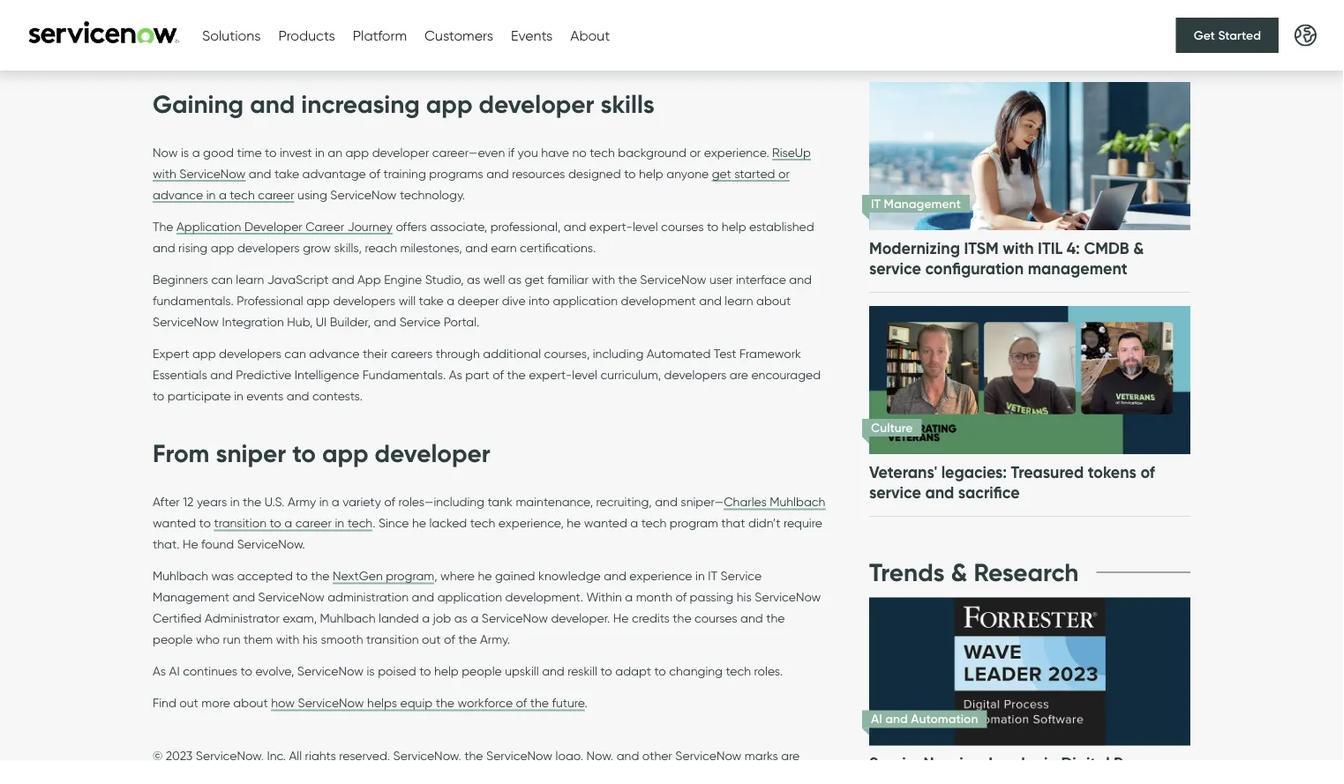 Task type: vqa. For each thing, say whether or not it's contained in the screenshot.
Announcing our 2024 ServiceNow MVP and Rising Star Awardees IMAGE
no



Task type: locate. For each thing, give the bounding box(es) containing it.
program inside . since he lacked tech experience, he wanted a tech program that didn't require that. he found servicenow.
[[670, 516, 718, 531]]

0 vertical spatial help
[[639, 166, 663, 181]]

0 horizontal spatial get
[[525, 272, 544, 287]]

intelligence
[[295, 367, 359, 382]]

0 horizontal spatial per
[[290, 38, 309, 53]]

get inside beginners can learn javascript and app engine studio, as well as get familiar with the servicenow user interface and fundamentals. professional app developers will take a deeper dive into application development and learn about servicenow integration hub, ui builder, and service portal.
[[525, 272, 544, 287]]

in up "passing"
[[695, 569, 705, 584]]

in down 'variety'
[[335, 516, 344, 531]]

0 vertical spatial his
[[737, 590, 752, 605]]

1 vertical spatial application
[[437, 590, 502, 605]]

interface
[[736, 272, 786, 287]]

riseup
[[772, 145, 811, 160]]

credits
[[632, 611, 670, 626]]

muhlbach inside "after 12 years in the u.s. army in a variety of roles—including tank maintenance, recruiting, and sniper— charles muhlbach wanted to transition to a career in tech"
[[770, 495, 825, 510]]

0 vertical spatial get
[[712, 166, 731, 181]]

level
[[633, 219, 658, 234], [572, 367, 597, 382]]

configuration
[[925, 259, 1024, 278]]

servicenow up 'journey'
[[330, 187, 397, 202]]

of inside the expert app developers can advance their careers through additional courses, including automated test framework essentials and predictive intelligence fundamentals. as part of the expert-level curriculum, developers are encouraged to participate in events and contests.
[[493, 367, 504, 382]]

user
[[709, 272, 733, 287]]

tech down 'variety'
[[347, 516, 373, 531]]

1 vertical spatial level
[[572, 367, 597, 382]]

0 horizontal spatial can
[[211, 272, 233, 287]]

1 horizontal spatial skills
[[601, 88, 655, 120]]

associate,
[[430, 219, 487, 234]]

and up participate
[[210, 367, 233, 382]]

1 horizontal spatial per
[[506, 0, 525, 11]]

will down engine
[[399, 293, 416, 308]]

0 vertical spatial expert-
[[589, 219, 633, 234]]

equip
[[400, 696, 433, 711]]

his down exam,
[[303, 632, 318, 647]]

1 vertical spatial ai
[[871, 712, 882, 727]]

& right cmdb
[[1133, 238, 1144, 258]]

the for the application developer career journey
[[153, 219, 173, 234]]

courses down "passing"
[[695, 611, 737, 626]]

1 horizontal spatial program
[[670, 516, 718, 531]]

it up modernizing in the top right of the page
[[871, 196, 881, 211]]

as inside the , where he gained knowledge and experience in it service management and servicenow administration and application development. within a month of passing his servicenow certified administrator exam, muhlbach landed a job as a servicenow developer. he credits the courses and the people who run them with his smooth transition out of the army.
[[454, 611, 468, 626]]

0 horizontal spatial transition
[[214, 516, 266, 531]]

0 horizontal spatial out
[[179, 696, 198, 711]]

0 horizontal spatial help
[[434, 664, 459, 679]]

and left rising
[[153, 240, 175, 255]]

career inside "after 12 years in the u.s. army in a variety of roles—including tank maintenance, recruiting, and sniper— charles muhlbach wanted to transition to a career in tech"
[[295, 516, 332, 531]]

that
[[201, 17, 225, 32], [207, 38, 231, 53], [721, 516, 745, 531]]

about left the how
[[233, 696, 268, 711]]

1 vertical spatial program
[[386, 569, 434, 584]]

exam,
[[283, 611, 317, 626]]

1 vertical spatial help
[[722, 219, 746, 234]]

wanted inside . since he lacked tech experience, he wanted a tech program that didn't require that. he found servicenow.
[[584, 516, 627, 531]]

app inside beginners can learn javascript and app engine studio, as well as get familiar with the servicenow user interface and fundamentals. professional app developers will take a deeper dive into application development and learn about servicenow integration hub, ui builder, and service portal.
[[306, 293, 330, 308]]

people inside the , where he gained knowledge and experience in it service management and servicenow administration and application development. within a month of passing his servicenow certified administrator exam, muhlbach landed a job as a servicenow developer. he credits the courses and the people who run them with his smooth transition out of the army.
[[153, 632, 193, 647]]

job
[[433, 611, 451, 626]]

1 vertical spatial service
[[869, 483, 921, 503]]

grow
[[303, 240, 331, 255]]

administration
[[328, 590, 409, 605]]

1 horizontal spatial hours
[[472, 0, 503, 11]]

0 horizontal spatial service
[[399, 314, 441, 329]]

he right the where
[[478, 569, 492, 584]]

about down interface on the top of the page
[[756, 293, 791, 308]]

1 horizontal spatial learn
[[725, 293, 753, 308]]

sniper—
[[681, 495, 724, 510]]

as inside the expert app developers can advance their careers through additional courses, including automated test framework essentials and predictive intelligence fundamentals. as part of the expert-level curriculum, developers are encouraged to participate in events and contests.
[[449, 367, 462, 382]]

products
[[278, 27, 335, 44]]

part
[[465, 367, 490, 382]]

get up into
[[525, 272, 544, 287]]

month
[[636, 590, 672, 605]]

0 horizontal spatial &
[[951, 557, 968, 588]]

management up modernizing in the top right of the page
[[884, 196, 961, 211]]

the left the u.s.
[[243, 495, 261, 510]]

0 horizontal spatial people
[[153, 632, 193, 647]]

since
[[379, 516, 409, 531]]

he down maintenance,
[[567, 516, 581, 531]]

skills inside the automation and augmentation changes will free 4.2 hours per week for app developers to focus on tasks and projects that are more challenging and potentially more rewarding. junior app developers will gain more than an hour on top of that (5.5 hours per week) to spend on learning new skills and creating innovative solutions.
[[494, 38, 519, 53]]

future
[[552, 696, 585, 711]]

level down courses,
[[572, 367, 597, 382]]

solutions.
[[659, 38, 712, 53]]

are
[[228, 17, 247, 32], [730, 367, 748, 382]]

1 horizontal spatial get
[[712, 166, 731, 181]]

transition
[[214, 516, 266, 531], [366, 632, 419, 647]]

invest
[[280, 145, 312, 160]]

0 vertical spatial management
[[884, 196, 961, 211]]

1 vertical spatial as
[[153, 664, 166, 679]]

. since he lacked tech experience, he wanted a tech program that didn't require that. he found servicenow.
[[153, 516, 822, 552]]

1 horizontal spatial .
[[585, 696, 587, 711]]

app right for
[[579, 0, 602, 11]]

service down modernizing in the top right of the page
[[869, 259, 921, 278]]

1 vertical spatial courses
[[695, 611, 737, 626]]

1 horizontal spatial advance
[[309, 346, 360, 361]]

0 horizontal spatial it
[[708, 569, 717, 584]]

service up "passing"
[[721, 569, 762, 584]]

with inside the modernizing itsm with itil 4: cmdb & service configuration management
[[1003, 238, 1034, 258]]

the left nextgen
[[311, 569, 330, 584]]

he inside the , where he gained knowledge and experience in it service management and servicenow administration and application development. within a month of passing his servicenow certified administrator exam, muhlbach landed a job as a servicenow developer. he credits the courses and the people who run them with his smooth transition out of the army.
[[478, 569, 492, 584]]

muhlbach up smooth
[[320, 611, 376, 626]]

familiar
[[547, 272, 589, 287]]

resources
[[512, 166, 565, 181]]

recruiting,
[[596, 495, 652, 510]]

0 vertical spatial courses
[[661, 219, 704, 234]]

hub,
[[287, 314, 313, 329]]

2 vertical spatial that
[[721, 516, 745, 531]]

to
[[671, 0, 683, 11], [348, 38, 360, 53], [265, 145, 277, 160], [624, 166, 636, 181], [707, 219, 719, 234], [153, 388, 164, 403], [292, 438, 316, 469], [199, 516, 211, 531], [270, 516, 281, 531], [296, 569, 308, 584], [241, 664, 252, 679], [419, 664, 431, 679], [600, 664, 612, 679], [654, 664, 666, 679]]

will
[[408, 0, 425, 11], [663, 17, 680, 32], [399, 293, 416, 308]]

0 horizontal spatial application
[[437, 590, 502, 605]]

a left job
[[422, 611, 430, 626]]

expert app developers can advance their careers through additional courses, including automated test framework essentials and predictive intelligence fundamentals. as part of the expert-level curriculum, developers are encouraged to participate in events and contests.
[[153, 346, 821, 403]]

passing
[[690, 590, 734, 605]]

0 vertical spatial .
[[373, 516, 375, 531]]

tokens
[[1088, 462, 1137, 482]]

is
[[181, 145, 189, 160], [367, 664, 375, 679]]

1 vertical spatial he
[[613, 611, 629, 626]]

0 vertical spatial he
[[183, 537, 198, 552]]

studio,
[[425, 272, 464, 287]]

1 vertical spatial advance
[[309, 346, 360, 361]]

an up advantage
[[328, 145, 342, 160]]

and inside "after 12 years in the u.s. army in a variety of roles—including tank maintenance, recruiting, and sniper— charles muhlbach wanted to transition to a career in tech"
[[655, 495, 678, 510]]

service
[[399, 314, 441, 329], [721, 569, 762, 584]]

1 horizontal spatial wanted
[[584, 516, 627, 531]]

on
[[719, 0, 734, 11], [153, 38, 167, 53], [402, 38, 416, 53]]

career inside get started or advance in a tech career
[[258, 187, 294, 202]]

and up administrator
[[233, 590, 255, 605]]

1 vertical spatial his
[[303, 632, 318, 647]]

1 horizontal spatial his
[[737, 590, 752, 605]]

, where he gained knowledge and experience in it service management and servicenow administration and application development. within a month of passing his servicenow certified administrator exam, muhlbach landed a job as a servicenow developer. he credits the courses and the people who run them with his smooth transition out of the army.
[[153, 569, 821, 647]]

celebrating veterans: three veteran employees at servicenow image
[[866, 288, 1194, 472]]

within
[[586, 590, 622, 605]]

developers inside offers associate, professional, and expert-level courses to help established and rising app developers grow skills, reach milestones, and earn certifications.
[[237, 240, 300, 255]]

and left sniper—
[[655, 495, 678, 510]]

1 vertical spatial or
[[778, 166, 790, 181]]

ai
[[169, 664, 180, 679], [871, 712, 882, 727]]

2 wanted from the left
[[584, 516, 627, 531]]

a inside get started or advance in a tech career
[[219, 187, 227, 202]]

of down upskill
[[516, 696, 527, 711]]

0 vertical spatial service
[[869, 259, 921, 278]]

take down studio,
[[419, 293, 444, 308]]

0 vertical spatial about
[[756, 293, 791, 308]]

1 horizontal spatial can
[[284, 346, 306, 361]]

how
[[271, 696, 295, 711]]

where
[[440, 569, 475, 584]]

advance inside the expert app developers can advance their careers through additional courses, including automated test framework essentials and predictive intelligence fundamentals. as part of the expert-level curriculum, developers are encouraged to participate in events and contests.
[[309, 346, 360, 361]]

level inside offers associate, professional, and expert-level courses to help established and rising app developers grow skills, reach milestones, and earn certifications.
[[633, 219, 658, 234]]

that.
[[153, 537, 180, 552]]

it up "passing"
[[708, 569, 717, 584]]

transition up found
[[214, 516, 266, 531]]

a inside . since he lacked tech experience, he wanted a tech program that didn't require that. he found servicenow.
[[630, 516, 638, 531]]

with
[[153, 166, 176, 181], [1003, 238, 1034, 258], [592, 272, 615, 287], [276, 632, 300, 647]]

0 horizontal spatial level
[[572, 367, 597, 382]]

1 vertical spatial is
[[367, 664, 375, 679]]

0 horizontal spatial an
[[328, 145, 342, 160]]

servicenow down require
[[755, 590, 821, 605]]

1 vertical spatial transition
[[366, 632, 419, 647]]

0 vertical spatial take
[[274, 166, 299, 181]]

or down the riseup on the top right
[[778, 166, 790, 181]]

with down exam,
[[276, 632, 300, 647]]

(5.5
[[234, 38, 253, 53]]

army
[[288, 495, 316, 510]]

with inside beginners can learn javascript and app engine studio, as well as get familiar with the servicenow user interface and fundamentals. professional app developers will take a deeper dive into application development and learn about servicenow integration hub, ui builder, and service portal.
[[592, 272, 615, 287]]

to inside offers associate, professional, and expert-level courses to help established and rising app developers grow skills, reach milestones, and earn certifications.
[[707, 219, 719, 234]]

advance
[[153, 187, 203, 202], [309, 346, 360, 361]]

people
[[153, 632, 193, 647], [462, 664, 502, 679]]

1 horizontal spatial career
[[295, 516, 332, 531]]

0 horizontal spatial advance
[[153, 187, 203, 202]]

level down background
[[633, 219, 658, 234]]

app up essentials
[[192, 346, 216, 361]]

transition down landed on the bottom of page
[[366, 632, 419, 647]]

the
[[153, 0, 173, 11], [153, 219, 173, 234]]

0 vertical spatial level
[[633, 219, 658, 234]]

is left poised
[[367, 664, 375, 679]]

certifications.
[[520, 240, 596, 255]]

to inside the expert app developers can advance their careers through additional courses, including automated test framework essentials and predictive intelligence fundamentals. as part of the expert-level curriculum, developers are encouraged to participate in events and contests.
[[153, 388, 164, 403]]

the right credits
[[673, 611, 692, 626]]

0 horizontal spatial his
[[303, 632, 318, 647]]

career up developer on the left top of the page
[[258, 187, 294, 202]]

0 vertical spatial transition
[[214, 516, 266, 531]]

forrester wave leader 2023: digital process automation software image
[[866, 580, 1194, 762]]

to right adapt
[[654, 664, 666, 679]]

1 vertical spatial about
[[233, 696, 268, 711]]

the inside the automation and augmentation changes will free 4.2 hours per week for app developers to focus on tasks and projects that are more challenging and potentially more rewarding. junior app developers will gain more than an hour on top of that (5.5 hours per week) to spend on learning new skills and creating innovative solutions.
[[153, 0, 173, 11]]

take inside beginners can learn javascript and app engine studio, as well as get familiar with the servicenow user interface and fundamentals. professional app developers will take a deeper dive into application development and learn about servicenow integration hub, ui builder, and service portal.
[[419, 293, 444, 308]]

projects
[[153, 17, 198, 32]]

1 vertical spatial get
[[525, 272, 544, 287]]

events button
[[511, 27, 553, 44]]

. inside . since he lacked tech experience, he wanted a tech program that didn't require that. he found servicenow.
[[373, 516, 375, 531]]

learn up 'professional'
[[236, 272, 264, 287]]

0 horizontal spatial career
[[258, 187, 294, 202]]

the automation and augmentation changes will free 4.2 hours per week for app developers to focus on tasks and projects that are more challenging and potentially more rewarding. junior app developers will gain more than an hour on top of that (5.5 hours per week) to spend on learning new skills and creating innovative solutions.
[[153, 0, 816, 53]]

with down now
[[153, 166, 176, 181]]

0 horizontal spatial muhlbach
[[153, 569, 208, 584]]

a down studio,
[[447, 293, 455, 308]]

expert-
[[589, 219, 633, 234], [529, 367, 572, 382]]

0 vertical spatial application
[[553, 293, 618, 308]]

muhlbach up require
[[770, 495, 825, 510]]

1 horizontal spatial about
[[756, 293, 791, 308]]

0 horizontal spatial expert-
[[529, 367, 572, 382]]

0 vertical spatial learn
[[236, 272, 264, 287]]

out
[[422, 632, 441, 647], [179, 696, 198, 711]]

help left "established"
[[722, 219, 746, 234]]

of right part
[[493, 367, 504, 382]]

a right job
[[471, 611, 479, 626]]

earn
[[491, 240, 517, 255]]

can
[[211, 272, 233, 287], [284, 346, 306, 361]]

2 vertical spatial will
[[399, 293, 416, 308]]

in
[[315, 145, 325, 160], [206, 187, 216, 202], [234, 388, 243, 403], [230, 495, 240, 510], [319, 495, 329, 510], [335, 516, 344, 531], [695, 569, 705, 584]]

2 the from the top
[[153, 219, 173, 234]]

in up application
[[206, 187, 216, 202]]

0 vertical spatial is
[[181, 145, 189, 160]]

0 horizontal spatial he
[[183, 537, 198, 552]]

service inside the modernizing itsm with itil 4: cmdb & service configuration management
[[869, 259, 921, 278]]

predictive
[[236, 367, 291, 382]]

can up fundamentals.
[[211, 272, 233, 287]]

2 horizontal spatial he
[[567, 516, 581, 531]]

0 vertical spatial developer
[[479, 88, 594, 120]]

on down potentially
[[402, 38, 416, 53]]

2 service from the top
[[869, 483, 921, 503]]

developer
[[479, 88, 594, 120], [372, 145, 429, 160], [375, 438, 490, 469]]

started
[[734, 166, 775, 181]]

app inside the expert app developers can advance their careers through additional courses, including automated test framework essentials and predictive intelligence fundamentals. as part of the expert-level curriculum, developers are encouraged to participate in events and contests.
[[192, 346, 216, 361]]

1 vertical spatial hours
[[257, 38, 287, 53]]

culture
[[871, 420, 913, 435]]

1 vertical spatial developer
[[372, 145, 429, 160]]

that down charles
[[721, 516, 745, 531]]

tech inside "after 12 years in the u.s. army in a variety of roles—including tank maintenance, recruiting, and sniper— charles muhlbach wanted to transition to a career in tech"
[[347, 516, 373, 531]]

that left (5.5 at the top of page
[[207, 38, 231, 53]]

how servicenow helps equip the workforce of the future link
[[271, 696, 585, 712]]

1 the from the top
[[153, 0, 173, 11]]

the up development
[[618, 272, 637, 287]]

1 vertical spatial &
[[951, 557, 968, 588]]

1 horizontal spatial are
[[730, 367, 748, 382]]

1 vertical spatial career
[[295, 516, 332, 531]]

2 vertical spatial muhlbach
[[320, 611, 376, 626]]

a down recruiting,
[[630, 516, 638, 531]]

about
[[570, 27, 610, 44]]

service down veterans' on the right bottom
[[869, 483, 921, 503]]

established
[[749, 219, 814, 234]]

hours right (5.5 at the top of page
[[257, 38, 287, 53]]

customers button
[[425, 27, 493, 44]]

0 vertical spatial muhlbach
[[770, 495, 825, 510]]

1 horizontal spatial help
[[639, 166, 663, 181]]

through
[[436, 346, 480, 361]]

wanted down after
[[153, 516, 196, 531]]

1 vertical spatial out
[[179, 696, 198, 711]]

muhlbach down that. at the bottom
[[153, 569, 208, 584]]

is right now
[[181, 145, 189, 160]]

week)
[[312, 38, 345, 53]]

or up "anyone"
[[690, 145, 701, 160]]

gaining and increasing app developer skills
[[153, 88, 655, 120]]

with left itil
[[1003, 238, 1034, 258]]

fundamentals.
[[362, 367, 446, 382]]

courses,
[[544, 346, 590, 361]]

2 horizontal spatial muhlbach
[[770, 495, 825, 510]]

0 horizontal spatial management
[[153, 590, 229, 605]]

experience.
[[704, 145, 769, 160]]

of inside "veterans' legacies: treasured tokens of service and sacrifice"
[[1141, 462, 1155, 482]]

application down familiar
[[553, 293, 618, 308]]

have
[[541, 145, 569, 160]]

he for lacked
[[412, 516, 426, 531]]

2 horizontal spatial help
[[722, 219, 746, 234]]

1 horizontal spatial he
[[478, 569, 492, 584]]

0 horizontal spatial learn
[[236, 272, 264, 287]]

get down experience.
[[712, 166, 731, 181]]

and left reskill
[[542, 664, 565, 679]]

people up workforce
[[462, 664, 502, 679]]

as ai continues to evolve, servicenow is poised to help people upskill and reskill to adapt to changing tech roles.
[[153, 664, 783, 679]]

in left events
[[234, 388, 243, 403]]

program up landed on the bottom of page
[[386, 569, 434, 584]]

he right that. at the bottom
[[183, 537, 198, 552]]

. down reskill
[[585, 696, 587, 711]]

out right find
[[179, 696, 198, 711]]

his right "passing"
[[737, 590, 752, 605]]

1 vertical spatial are
[[730, 367, 748, 382]]

can down the hub,
[[284, 346, 306, 361]]

that down the automation
[[201, 17, 225, 32]]

hours
[[472, 0, 503, 11], [257, 38, 287, 53]]

he for gained
[[478, 569, 492, 584]]

can inside beginners can learn javascript and app engine studio, as well as get familiar with the servicenow user interface and fundamentals. professional app developers will take a deeper dive into application development and learn about servicenow integration hub, ui builder, and service portal.
[[211, 272, 233, 287]]

0 horizontal spatial as
[[153, 664, 166, 679]]

in inside get started or advance in a tech career
[[206, 187, 216, 202]]

products button
[[278, 27, 335, 44]]

tech up the designed
[[590, 145, 615, 160]]

.
[[373, 516, 375, 531], [585, 696, 587, 711]]

1 horizontal spatial service
[[721, 569, 762, 584]]

1 service from the top
[[869, 259, 921, 278]]

1 wanted from the left
[[153, 516, 196, 531]]

to right accepted
[[296, 569, 308, 584]]

1 horizontal spatial muhlbach
[[320, 611, 376, 626]]

& inside the modernizing itsm with itil 4: cmdb & service configuration management
[[1133, 238, 1144, 258]]

0 vertical spatial out
[[422, 632, 441, 647]]



Task type: describe. For each thing, give the bounding box(es) containing it.
transition inside "after 12 years in the u.s. army in a variety of roles—including tank maintenance, recruiting, and sniper— charles muhlbach wanted to transition to a career in tech"
[[214, 516, 266, 531]]

run
[[223, 632, 241, 647]]

in right army
[[319, 495, 329, 510]]

0 horizontal spatial or
[[690, 145, 701, 160]]

are inside the expert app developers can advance their careers through additional courses, including automated test framework essentials and predictive intelligence fundamentals. as part of the expert-level curriculum, developers are encouraged to participate in events and contests.
[[730, 367, 748, 382]]

and down junior at the left top of page
[[522, 38, 545, 53]]

can inside the expert app developers can advance their careers through additional courses, including automated test framework essentials and predictive intelligence fundamentals. as part of the expert-level curriculum, developers are encouraged to participate in events and contests.
[[284, 346, 306, 361]]

a left 'variety'
[[332, 495, 340, 510]]

2 horizontal spatial on
[[719, 0, 734, 11]]

legacies:
[[941, 462, 1007, 482]]

1 vertical spatial learn
[[725, 293, 753, 308]]

experience
[[630, 569, 692, 584]]

reach
[[365, 240, 397, 255]]

servicenow down muhlbach was accepted to the nextgen program
[[258, 590, 324, 605]]

of inside "after 12 years in the u.s. army in a variety of roles—including tank maintenance, recruiting, and sniper— charles muhlbach wanted to transition to a career in tech"
[[384, 495, 395, 510]]

ui
[[316, 314, 327, 329]]

to down background
[[624, 166, 636, 181]]

accepted
[[237, 569, 293, 584]]

and inside "veterans' legacies: treasured tokens of service and sacrifice"
[[925, 483, 954, 503]]

riseup with servicenow
[[153, 145, 811, 181]]

to right poised
[[419, 664, 431, 679]]

service inside beginners can learn javascript and app engine studio, as well as get familiar with the servicenow user interface and fundamentals. professional app developers will take a deeper dive into application development and learn about servicenow integration hub, ui builder, and service portal.
[[399, 314, 441, 329]]

ai and automation
[[871, 712, 978, 727]]

developer for increasing
[[479, 88, 594, 120]]

as left the well
[[467, 272, 480, 287]]

to up army
[[292, 438, 316, 469]]

itil
[[1038, 238, 1063, 258]]

1 vertical spatial that
[[207, 38, 231, 53]]

help inside offers associate, professional, and expert-level courses to help established and rising app developers grow skills, reach milestones, and earn certifications.
[[722, 219, 746, 234]]

augmentation
[[272, 0, 353, 11]]

platform button
[[353, 27, 407, 44]]

time
[[237, 145, 262, 160]]

he inside . since he lacked tech experience, he wanted a tech program that didn't require that. he found servicenow.
[[183, 537, 198, 552]]

advance inside get started or advance in a tech career
[[153, 187, 203, 202]]

milestones,
[[400, 240, 462, 255]]

servicenow down smooth
[[297, 664, 364, 679]]

using
[[298, 187, 327, 202]]

builder,
[[330, 314, 371, 329]]

development.
[[505, 590, 583, 605]]

servicenow right the how
[[298, 696, 364, 711]]

the for the automation and augmentation changes will free 4.2 hours per week for app developers to focus on tasks and projects that are more challenging and potentially more rewarding. junior app developers will gain more than an hour on top of that (5.5 hours per week) to spend on learning new skills and creating innovative solutions.
[[153, 0, 173, 11]]

servicenow down fundamentals.
[[153, 314, 219, 329]]

charles muhlbach link
[[724, 495, 825, 510]]

1 horizontal spatial management
[[884, 196, 961, 211]]

good
[[203, 145, 234, 160]]

management inside the , where he gained knowledge and experience in it service management and servicenow administration and application development. within a month of passing his servicenow certified administrator exam, muhlbach landed a job as a servicenow developer. he credits the courses and the people who run them with his smooth transition out of the army.
[[153, 590, 229, 605]]

challenging
[[282, 17, 348, 32]]

and left earn
[[465, 240, 488, 255]]

in inside the , where he gained knowledge and experience in it service management and servicenow administration and application development. within a month of passing his servicenow certified administrator exam, muhlbach landed a job as a servicenow developer. he credits the courses and the people who run them with his smooth transition out of the army.
[[695, 569, 705, 584]]

treasured
[[1011, 462, 1084, 482]]

and down user on the right
[[699, 293, 722, 308]]

their
[[363, 346, 388, 361]]

to right reskill
[[600, 664, 612, 679]]

helps
[[367, 696, 397, 711]]

veterans'
[[869, 462, 937, 482]]

and left automation
[[885, 712, 908, 727]]

designed
[[568, 166, 621, 181]]

found
[[201, 537, 234, 552]]

more up (5.5 at the top of page
[[250, 17, 279, 32]]

participate
[[168, 388, 231, 403]]

now is a good time to invest in an app developer career—even if you have no tech background or experience.
[[153, 145, 772, 160]]

12
[[183, 495, 194, 510]]

and up time
[[250, 88, 295, 120]]

solutions
[[202, 27, 261, 44]]

expert- inside the expert app developers can advance their careers through additional courses, including automated test framework essentials and predictive intelligence fundamentals. as part of the expert-level curriculum, developers are encouraged to participate in events and contests.
[[529, 367, 572, 382]]

the inside the expert app developers can advance their careers through additional courses, including automated test framework essentials and predictive intelligence fundamentals. as part of the expert-level curriculum, developers are encouraged to participate in events and contests.
[[507, 367, 526, 382]]

0 vertical spatial ai
[[169, 664, 180, 679]]

courses inside offers associate, professional, and expert-level courses to help established and rising app developers grow skills, reach milestones, and earn certifications.
[[661, 219, 704, 234]]

a inside beginners can learn javascript and app engine studio, as well as get familiar with the servicenow user interface and fundamentals. professional app developers will take a deeper dive into application development and learn about servicenow integration hub, ui builder, and service portal.
[[447, 293, 455, 308]]

level inside the expert app developers can advance their careers through additional courses, including automated test framework essentials and predictive intelligence fundamentals. as part of the expert-level curriculum, developers are encouraged to participate in events and contests.
[[572, 367, 597, 382]]

0 vertical spatial will
[[408, 0, 425, 11]]

get started link
[[1176, 18, 1279, 53]]

in right years
[[230, 495, 240, 510]]

tech left roles.
[[726, 664, 751, 679]]

changes
[[356, 0, 405, 11]]

now
[[153, 145, 178, 160]]

portal.
[[444, 314, 479, 329]]

with inside riseup with servicenow
[[153, 166, 176, 181]]

it inside the , where he gained knowledge and experience in it service management and servicenow administration and application development. within a month of passing his servicenow certified administrator exam, muhlbach landed a job as a servicenow developer. he credits the courses and the people who run them with his smooth transition out of the army.
[[708, 569, 717, 584]]

in right invest
[[315, 145, 325, 160]]

and right tasks on the top right of the page
[[769, 0, 791, 11]]

that inside . since he lacked tech experience, he wanted a tech program that didn't require that. he found servicenow.
[[721, 516, 745, 531]]

and up 'certifications.'
[[564, 219, 586, 234]]

of inside the automation and augmentation changes will free 4.2 hours per week for app developers to focus on tasks and projects that are more challenging and potentially more rewarding. junior app developers will gain more than an hour on top of that (5.5 hours per week) to spend on learning new skills and creating innovative solutions.
[[193, 38, 204, 53]]

0 vertical spatial it
[[871, 196, 881, 211]]

and right events
[[287, 388, 309, 403]]

and left app
[[332, 272, 354, 287]]

configuration management: woman in front of high-rise window working on a laptop image
[[866, 64, 1194, 248]]

0 horizontal spatial on
[[153, 38, 167, 53]]

tech down tank
[[470, 516, 495, 531]]

0 vertical spatial that
[[201, 17, 225, 32]]

0 horizontal spatial is
[[181, 145, 189, 160]]

than
[[743, 17, 770, 32]]

week
[[528, 0, 558, 11]]

to left evolve, on the bottom left of page
[[241, 664, 252, 679]]

service inside "veterans' legacies: treasured tokens of service and sacrifice"
[[869, 483, 921, 503]]

framework
[[739, 346, 801, 361]]

offers associate, professional, and expert-level courses to help established and rising app developers grow skills, reach milestones, and earn certifications.
[[153, 219, 814, 255]]

the inside "after 12 years in the u.s. army in a variety of roles—including tank maintenance, recruiting, and sniper— charles muhlbach wanted to transition to a career in tech"
[[243, 495, 261, 510]]

app up now is a good time to invest in an app developer career—even if you have no tech background or experience. at the top of the page
[[426, 88, 473, 120]]

1 horizontal spatial is
[[367, 664, 375, 679]]

technology.
[[400, 187, 465, 202]]

you
[[518, 145, 538, 160]]

wanted inside "after 12 years in the u.s. army in a variety of roles—including tank maintenance, recruiting, and sniper— charles muhlbach wanted to transition to a career in tech"
[[153, 516, 196, 531]]

additional
[[483, 346, 541, 361]]

app up advantage
[[345, 145, 369, 160]]

courses inside the , where he gained knowledge and experience in it service management and servicenow administration and application development. within a month of passing his servicenow certified administrator exam, muhlbach landed a job as a servicenow developer. he credits the courses and the people who run them with his smooth transition out of the army.
[[695, 611, 737, 626]]

of down job
[[444, 632, 455, 647]]

1 horizontal spatial on
[[402, 38, 416, 53]]

modernizing
[[869, 238, 960, 258]]

servicenow inside riseup with servicenow
[[179, 166, 246, 181]]

with inside the , where he gained knowledge and experience in it service management and servicenow administration and application development. within a month of passing his servicenow certified administrator exam, muhlbach landed a job as a servicenow developer. he credits the courses and the people who run them with his smooth transition out of the army.
[[276, 632, 300, 647]]

background
[[618, 145, 686, 160]]

solutions button
[[202, 27, 261, 44]]

and up roles.
[[740, 611, 763, 626]]

developer for to
[[375, 438, 490, 469]]

as right the well
[[508, 272, 522, 287]]

the up roles.
[[766, 611, 785, 626]]

fundamentals.
[[153, 293, 234, 308]]

to down the u.s.
[[270, 516, 281, 531]]

anyone
[[667, 166, 709, 181]]

years
[[197, 495, 227, 510]]

and right interface on the top of the page
[[789, 272, 812, 287]]

application inside beginners can learn javascript and app engine studio, as well as get familiar with the servicenow user interface and fundamentals. professional app developers will take a deeper dive into application development and learn about servicenow integration hub, ui builder, and service portal.
[[553, 293, 618, 308]]

1 vertical spatial people
[[462, 664, 502, 679]]

app up creating
[[571, 17, 595, 32]]

muhlbach inside the , where he gained knowledge and experience in it service management and servicenow administration and application development. within a month of passing his servicenow certified administrator exam, muhlbach landed a job as a servicenow developer. he credits the courses and the people who run them with his smooth transition out of the army.
[[320, 611, 376, 626]]

to down years
[[199, 516, 211, 531]]

service inside the , where he gained knowledge and experience in it service management and servicenow administration and application development. within a month of passing his servicenow certified administrator exam, muhlbach landed a job as a servicenow developer. he credits the courses and the people who run them with his smooth transition out of the army.
[[721, 569, 762, 584]]

to right week)
[[348, 38, 360, 53]]

find out more about how servicenow helps equip the workforce of the future .
[[153, 696, 587, 711]]

about button
[[570, 27, 610, 44]]

of right month
[[676, 590, 687, 605]]

it management
[[871, 196, 961, 211]]

more right "gain"
[[712, 17, 740, 32]]

of up using servicenow technology.
[[369, 166, 380, 181]]

nextgen program link
[[333, 569, 434, 585]]

modernizing itsm with itil 4: cmdb & service configuration management
[[869, 238, 1144, 278]]

get inside get started or advance in a tech career
[[712, 166, 731, 181]]

continues
[[183, 664, 237, 679]]

1 vertical spatial will
[[663, 17, 680, 32]]

creating
[[548, 38, 595, 53]]

advantage
[[302, 166, 366, 181]]

cmdb
[[1084, 238, 1129, 258]]

offers
[[396, 219, 427, 234]]

them
[[244, 632, 273, 647]]

a down army
[[284, 516, 292, 531]]

veterans' legacies: treasured tokens of service and sacrifice
[[869, 462, 1155, 503]]

or inside get started or advance in a tech career
[[778, 166, 790, 181]]

after
[[153, 495, 180, 510]]

the left army.
[[458, 632, 477, 647]]

servicenow up army.
[[482, 611, 548, 626]]

spend
[[363, 38, 399, 53]]

free
[[428, 0, 450, 11]]

including
[[593, 346, 644, 361]]

app up 'variety'
[[322, 438, 369, 469]]

rewarding.
[[471, 17, 530, 32]]

from
[[153, 438, 210, 469]]

he inside the , where he gained knowledge and experience in it service management and servicenow administration and application development. within a month of passing his servicenow certified administrator exam, muhlbach landed a job as a servicenow developer. he credits the courses and the people who run them with his smooth transition out of the army.
[[613, 611, 629, 626]]

and up solutions
[[246, 0, 269, 11]]

an inside the automation and augmentation changes will free 4.2 hours per week for app developers to focus on tasks and projects that are more challenging and potentially more rewarding. junior app developers will gain more than an hour on top of that (5.5 hours per week) to spend on learning new skills and creating innovative solutions.
[[773, 17, 787, 32]]

transition inside the , where he gained knowledge and experience in it service management and servicenow administration and application development. within a month of passing his servicenow certified administrator exam, muhlbach landed a job as a servicenow developer. he credits the courses and the people who run them with his smooth transition out of the army.
[[366, 632, 419, 647]]

army.
[[480, 632, 510, 647]]

roles.
[[754, 664, 783, 679]]

beginners can learn javascript and app engine studio, as well as get familiar with the servicenow user interface and fundamentals. professional app developers will take a deeper dive into application development and learn about servicenow integration hub, ui builder, and service portal.
[[153, 272, 812, 329]]

1 vertical spatial an
[[328, 145, 342, 160]]

0 vertical spatial hours
[[472, 0, 503, 11]]

a left good in the left of the page
[[192, 145, 200, 160]]

will inside beginners can learn javascript and app engine studio, as well as get familiar with the servicenow user interface and fundamentals. professional app developers will take a deeper dive into application development and learn about servicenow integration hub, ui builder, and service portal.
[[399, 293, 416, 308]]

charles
[[724, 495, 767, 510]]

transition to a career in tech link
[[214, 516, 373, 532]]

tech down recruiting,
[[641, 516, 667, 531]]

1 vertical spatial skills
[[601, 88, 655, 120]]

2 vertical spatial help
[[434, 664, 459, 679]]

the inside beginners can learn javascript and app engine studio, as well as get familiar with the servicenow user interface and fundamentals. professional app developers will take a deeper dive into application development and learn about servicenow integration hub, ui builder, and service portal.
[[618, 272, 637, 287]]

reskill
[[568, 664, 597, 679]]

more down continues
[[202, 696, 230, 711]]

about inside beginners can learn javascript and app engine studio, as well as get familiar with the servicenow user interface and fundamentals. professional app developers will take a deeper dive into application development and learn about servicenow integration hub, ui builder, and service portal.
[[756, 293, 791, 308]]

application inside the , where he gained knowledge and experience in it service management and servicenow administration and application development. within a month of passing his servicenow certified administrator exam, muhlbach landed a job as a servicenow developer. he credits the courses and the people who run them with his smooth transition out of the army.
[[437, 590, 502, 605]]

and down if at the left top
[[486, 166, 509, 181]]

careers
[[391, 346, 433, 361]]

junior
[[533, 17, 568, 32]]

training
[[383, 166, 426, 181]]

using servicenow technology.
[[294, 187, 465, 202]]

and up job
[[412, 590, 434, 605]]

and up within
[[604, 569, 626, 584]]

more down 4.2 at the left of the page
[[439, 17, 468, 32]]

research
[[974, 557, 1079, 588]]

workforce
[[458, 696, 513, 711]]

tech inside get started or advance in a tech career
[[230, 187, 255, 202]]

application
[[177, 219, 241, 234]]

and down time
[[249, 166, 271, 181]]

0 horizontal spatial hours
[[257, 38, 287, 53]]

to right time
[[265, 145, 277, 160]]

0 horizontal spatial take
[[274, 166, 299, 181]]

0 horizontal spatial program
[[386, 569, 434, 584]]

servicenow up development
[[640, 272, 706, 287]]

are inside the automation and augmentation changes will free 4.2 hours per week for app developers to focus on tasks and projects that are more challenging and potentially more rewarding. junior app developers will gain more than an hour on top of that (5.5 hours per week) to spend on learning new skills and creating innovative solutions.
[[228, 17, 247, 32]]

1 vertical spatial per
[[290, 38, 309, 53]]

and up their
[[374, 314, 396, 329]]

and down changes
[[351, 17, 373, 32]]

expert- inside offers associate, professional, and expert-level courses to help established and rising app developers grow skills, reach milestones, and earn certifications.
[[589, 219, 633, 234]]

1 vertical spatial muhlbach
[[153, 569, 208, 584]]

itsm
[[964, 238, 999, 258]]

a right within
[[625, 590, 633, 605]]

the right equip
[[436, 696, 454, 711]]

engine
[[384, 272, 422, 287]]

app inside offers associate, professional, and expert-level courses to help established and rising app developers grow skills, reach milestones, and earn certifications.
[[211, 240, 234, 255]]

in inside the expert app developers can advance their careers through additional courses, including automated test framework essentials and predictive intelligence fundamentals. as part of the expert-level curriculum, developers are encouraged to participate in events and contests.
[[234, 388, 243, 403]]

to left "focus"
[[671, 0, 683, 11]]

developers inside beginners can learn javascript and app engine studio, as well as get familiar with the servicenow user interface and fundamentals. professional app developers will take a deeper dive into application development and learn about servicenow integration hub, ui builder, and service portal.
[[333, 293, 395, 308]]

started
[[1218, 27, 1261, 43]]

didn't
[[748, 516, 781, 531]]

changing
[[669, 664, 723, 679]]

the left the future
[[530, 696, 549, 711]]

out inside the , where he gained knowledge and experience in it service management and servicenow administration and application development. within a month of passing his servicenow certified administrator exam, muhlbach landed a job as a servicenow developer. he credits the courses and the people who run them with his smooth transition out of the army.
[[422, 632, 441, 647]]



